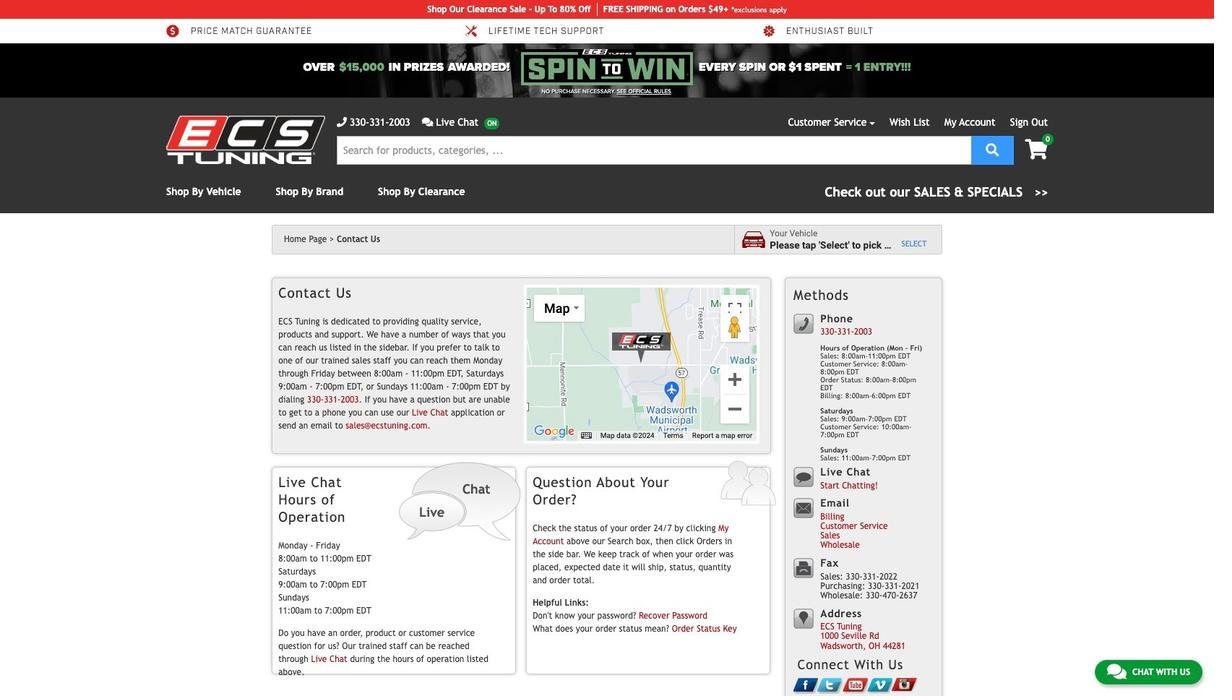 Task type: vqa. For each thing, say whether or not it's contained in the screenshot.
second LEICHTLAUF
no



Task type: locate. For each thing, give the bounding box(es) containing it.
1 horizontal spatial comments image
[[1107, 663, 1127, 680]]

1 vertical spatial ecs tuning image
[[606, 328, 678, 364]]

0 vertical spatial ecs tuning image
[[166, 116, 325, 164]]

0 horizontal spatial comments image
[[422, 117, 433, 127]]

ecs tuning 'spin to win' contest logo image
[[521, 49, 693, 85]]

Search text field
[[337, 136, 972, 165]]

keyboard shortcuts image
[[581, 432, 592, 439]]

0 vertical spatial comments image
[[422, 117, 433, 127]]

comments image
[[422, 117, 433, 127], [1107, 663, 1127, 680]]

ecs tuning image
[[166, 116, 325, 164], [606, 328, 678, 364]]

map region
[[527, 287, 757, 441]]

my account image
[[720, 461, 777, 507]]

1 vertical spatial comments image
[[1107, 663, 1127, 680]]



Task type: describe. For each thing, give the bounding box(es) containing it.
search image
[[986, 143, 999, 156]]

0 horizontal spatial ecs tuning image
[[166, 116, 325, 164]]

live chat bubbles image
[[398, 461, 523, 542]]

1 horizontal spatial ecs tuning image
[[606, 328, 678, 364]]

google image
[[530, 422, 578, 441]]

shopping cart image
[[1025, 139, 1048, 160]]

phone image
[[337, 117, 347, 127]]



